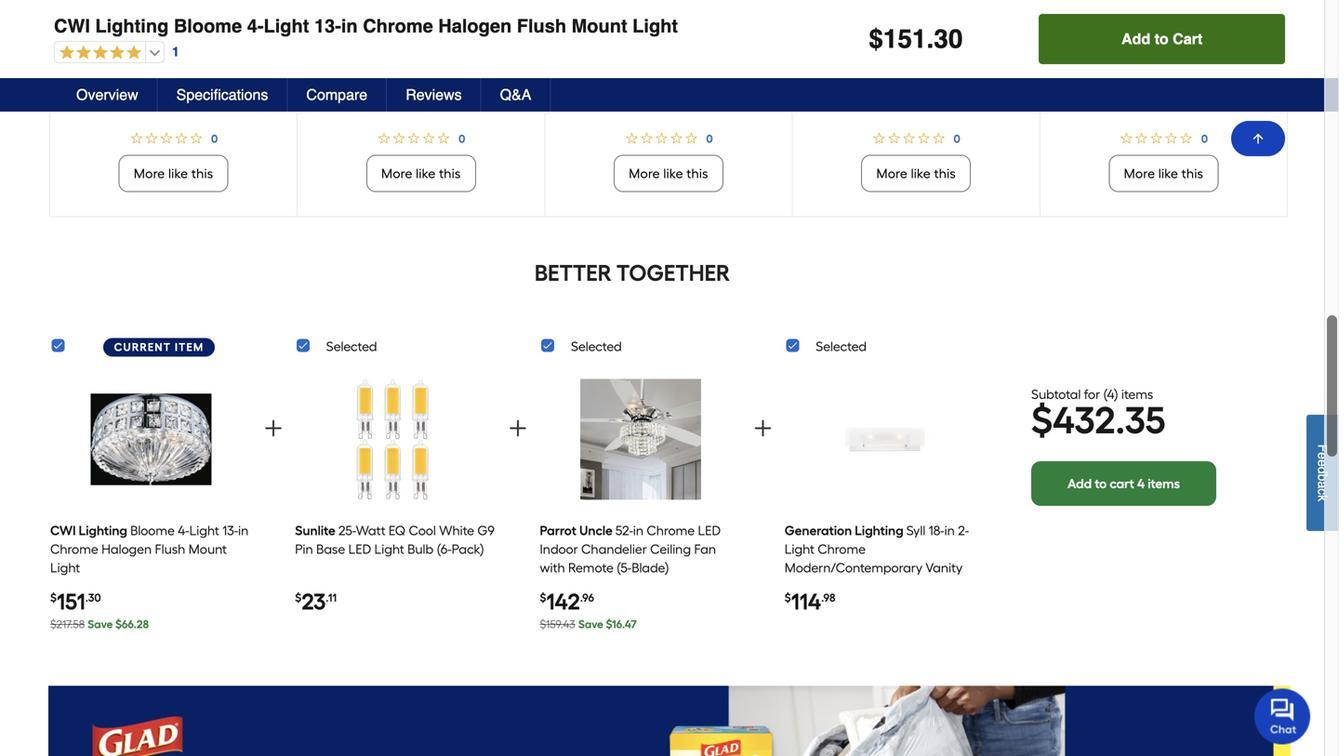 Task type: locate. For each thing, give the bounding box(es) containing it.
0 vertical spatial add
[[1122, 30, 1151, 47]]

flush inside bloome 4-light 13-in chrome halogen flush mount light
[[155, 541, 185, 557]]

specifications button
[[158, 78, 288, 112]]

save down .30
[[88, 617, 113, 631]]

plus image for 151
[[262, 417, 285, 439]]

4- inside bloome 4-light 13-in chrome halogen flush mount light
[[178, 523, 189, 538]]

2 like from the left
[[416, 165, 436, 181]]

add
[[1122, 30, 1151, 47], [1068, 476, 1092, 492]]

0 horizontal spatial selected
[[326, 338, 377, 354]]

1 horizontal spatial to
[[1155, 30, 1169, 47]]

0 horizontal spatial to
[[1095, 476, 1107, 492]]

save
[[88, 617, 113, 631], [578, 617, 604, 631]]

1 horizontal spatial 13-
[[314, 15, 341, 37]]

$ inside "$ 151 .30"
[[50, 591, 57, 604]]

$159.43
[[540, 617, 575, 631]]

save inside 151 list item
[[88, 617, 113, 631]]

cwi up 5 stars image
[[54, 15, 90, 37]]

0 horizontal spatial flush
[[155, 541, 185, 557]]

in inside 52-in chrome led indoor chandelier ceiling fan with remote (5-blade)
[[633, 523, 644, 538]]

more like this button
[[119, 155, 228, 192], [366, 155, 476, 192], [614, 155, 724, 192], [862, 155, 971, 192], [1109, 155, 1219, 192]]

cwi up "$ 151 .30"
[[50, 523, 76, 538]]

1 vertical spatial led
[[348, 541, 371, 557]]

4 right "for"
[[1107, 387, 1115, 402]]

current
[[114, 340, 171, 354]]

1 horizontal spatial save
[[578, 617, 604, 631]]

in left sunlite
[[238, 523, 249, 538]]

more like this list item
[[50, 0, 297, 216], [298, 0, 545, 216], [545, 0, 792, 216], [793, 0, 1040, 216], [1041, 0, 1287, 216]]

in left 2-
[[945, 523, 955, 538]]

f e e d b a c k
[[1316, 444, 1331, 501]]

halogen
[[438, 15, 512, 37], [101, 541, 152, 557]]

base
[[316, 541, 345, 557]]

1 horizontal spatial 4-
[[247, 15, 264, 37]]

151
[[883, 24, 927, 54], [57, 588, 85, 615]]

4 inside "subtotal for ( 4 ) items $ 432 .35"
[[1107, 387, 1115, 402]]

1 vertical spatial add
[[1068, 476, 1092, 492]]

151 left 30
[[883, 24, 927, 54]]

light
[[264, 15, 309, 37], [633, 15, 678, 37], [189, 523, 219, 538], [374, 541, 404, 557], [785, 541, 815, 557], [50, 560, 80, 576], [785, 578, 815, 594]]

overview button
[[58, 78, 158, 112]]

0 horizontal spatial add
[[1068, 476, 1092, 492]]

better
[[535, 259, 612, 286]]

3 more from the left
[[629, 165, 660, 181]]

1 vertical spatial bloome
[[130, 523, 175, 538]]

flush
[[517, 15, 567, 37], [155, 541, 185, 557]]

5 more like this from the left
[[1124, 165, 1204, 181]]

$ inside $ 142 .96
[[540, 591, 546, 604]]

1 vertical spatial 13-
[[222, 523, 238, 538]]

.98
[[821, 591, 836, 604]]

more for 2nd more like this list item from the right
[[877, 165, 908, 181]]

1 horizontal spatial 4
[[1137, 476, 1145, 492]]

items right )
[[1122, 387, 1154, 402]]

1 plus image from the left
[[262, 417, 285, 439]]

4 more like this button from the left
[[862, 155, 971, 192]]

save inside '142' list item
[[578, 617, 604, 631]]

151 inside list item
[[57, 588, 85, 615]]

$ 23 .11
[[295, 588, 337, 615]]

1 vertical spatial halogen
[[101, 541, 152, 557]]

items
[[1122, 387, 1154, 402], [1148, 476, 1180, 492]]

save for 151
[[88, 617, 113, 631]]

1 more like this button from the left
[[119, 155, 228, 192]]

4 right cart
[[1137, 476, 1145, 492]]

led inside "25-watt eq cool white g9 pin base led light bulb (6-pack)"
[[348, 541, 371, 557]]

1 more from the left
[[134, 165, 165, 181]]

2 this from the left
[[439, 165, 461, 181]]

0 horizontal spatial plus image
[[262, 417, 285, 439]]

$ 142 .96
[[540, 588, 594, 615]]

remote
[[568, 560, 614, 576]]

30
[[934, 24, 963, 54]]

e up d
[[1316, 452, 1331, 459]]

2 save from the left
[[578, 617, 604, 631]]

13- left sunlite
[[222, 523, 238, 538]]

0 vertical spatial mount
[[572, 15, 628, 37]]

led
[[698, 523, 721, 538], [348, 541, 371, 557]]

0 horizontal spatial halogen
[[101, 541, 152, 557]]

more for 2nd more like this list item
[[381, 165, 413, 181]]

selected for 23
[[326, 338, 377, 354]]

cwi lighting
[[50, 523, 127, 538]]

to for cart
[[1155, 30, 1169, 47]]

0 vertical spatial 151
[[883, 24, 927, 54]]

lighting up 5 stars image
[[95, 15, 169, 37]]

item
[[175, 340, 204, 354]]

1 like from the left
[[168, 165, 188, 181]]

chrome
[[363, 15, 433, 37], [647, 523, 695, 538], [50, 541, 98, 557], [818, 541, 866, 557]]

to inside button
[[1155, 30, 1169, 47]]

0 vertical spatial 4-
[[247, 15, 264, 37]]

$ inside $ 114 .98
[[785, 591, 791, 604]]

reviews
[[406, 86, 462, 103]]

3 more like this from the left
[[629, 165, 709, 181]]

3 selected from the left
[[816, 338, 867, 354]]

0 vertical spatial cwi
[[54, 15, 90, 37]]

like
[[168, 165, 188, 181], [416, 165, 436, 181], [664, 165, 683, 181], [911, 165, 931, 181], [1159, 165, 1179, 181]]

more like this button for 2nd more like this list item
[[366, 155, 476, 192]]

0 vertical spatial 4
[[1107, 387, 1115, 402]]

1 horizontal spatial plus image
[[752, 417, 774, 439]]

plus image
[[262, 417, 285, 439], [752, 417, 774, 439]]

to
[[1155, 30, 1169, 47], [1095, 476, 1107, 492]]

compare button
[[288, 78, 387, 112]]

1 vertical spatial 151
[[57, 588, 85, 615]]

generation lighting
[[785, 523, 904, 538]]

add to cart 4 items
[[1068, 476, 1180, 492]]

led up fan
[[698, 523, 721, 538]]

1 horizontal spatial flush
[[517, 15, 567, 37]]

18-
[[929, 523, 945, 538]]

1 horizontal spatial add
[[1122, 30, 1151, 47]]

1 save from the left
[[88, 617, 113, 631]]

1 vertical spatial mount
[[189, 541, 227, 557]]

fan
[[694, 541, 716, 557]]

0 vertical spatial halogen
[[438, 15, 512, 37]]

c
[[1316, 488, 1331, 495]]

cart
[[1110, 476, 1135, 492]]

add inside button
[[1122, 30, 1151, 47]]

bloome inside bloome 4-light 13-in chrome halogen flush mount light
[[130, 523, 175, 538]]

chrome down "cwi lighting" at the bottom of the page
[[50, 541, 98, 557]]

e up the b
[[1316, 459, 1331, 467]]

syll 18-in 2- light chrome modern/contemporary vanity light
[[785, 523, 969, 594]]

d
[[1316, 467, 1331, 474]]

2 e from the top
[[1316, 459, 1331, 467]]

specifications
[[176, 86, 268, 103]]

5 more from the left
[[1124, 165, 1155, 181]]

(5-
[[617, 560, 632, 576]]

more for first more like this list item from right
[[1124, 165, 1155, 181]]

q&a button
[[482, 78, 551, 112]]

0 horizontal spatial led
[[348, 541, 371, 557]]

5 like from the left
[[1159, 165, 1179, 181]]

0 horizontal spatial 4-
[[178, 523, 189, 538]]

2 more like this from the left
[[381, 165, 461, 181]]

25-watt eq cool white g9 pin base led light bulb (6-pack)
[[295, 523, 495, 557]]

0 horizontal spatial mount
[[189, 541, 227, 557]]

pin
[[295, 541, 313, 557]]

4 this from the left
[[934, 165, 956, 181]]

this for 5th more like this list item from the right
[[192, 165, 213, 181]]

13-
[[314, 15, 341, 37], [222, 523, 238, 538]]

for
[[1084, 387, 1101, 402]]

2 plus image from the left
[[752, 417, 774, 439]]

.30
[[85, 591, 101, 604]]

151 up "$217.58"
[[57, 588, 85, 615]]

23
[[302, 588, 326, 615]]

this for first more like this list item from right
[[1182, 165, 1204, 181]]

151 for .30
[[57, 588, 85, 615]]

lighting up .30
[[79, 523, 127, 538]]

.
[[927, 24, 934, 54]]

4 more like this from the left
[[877, 165, 956, 181]]

1 horizontal spatial 151
[[883, 24, 927, 54]]

432
[[1053, 398, 1116, 443]]

1 vertical spatial to
[[1095, 476, 1107, 492]]

more
[[134, 165, 165, 181], [381, 165, 413, 181], [629, 165, 660, 181], [877, 165, 908, 181], [1124, 165, 1155, 181]]

current item
[[114, 340, 204, 354]]

2 more like this list item from the left
[[298, 0, 545, 216]]

advertisement region
[[48, 686, 1291, 756]]

this
[[192, 165, 213, 181], [439, 165, 461, 181], [687, 165, 709, 181], [934, 165, 956, 181], [1182, 165, 1204, 181]]

2 more like this button from the left
[[366, 155, 476, 192]]

chrome up ceiling
[[647, 523, 695, 538]]

3 like from the left
[[664, 165, 683, 181]]

b
[[1316, 474, 1331, 481]]

bloome right "cwi lighting" at the bottom of the page
[[130, 523, 175, 538]]

13- up compare
[[314, 15, 341, 37]]

$ 151 . 30
[[869, 24, 963, 54]]

chrome down generation lighting
[[818, 541, 866, 557]]

like for 5th more like this list item from the right
[[168, 165, 188, 181]]

1 vertical spatial 4-
[[178, 523, 189, 538]]

items right cart
[[1148, 476, 1180, 492]]

lighting inside 151 list item
[[79, 523, 127, 538]]

halogen up "q&a"
[[438, 15, 512, 37]]

0 vertical spatial items
[[1122, 387, 1154, 402]]

like for 2nd more like this list item from the right
[[911, 165, 931, 181]]

this for 3rd more like this list item
[[687, 165, 709, 181]]

.96
[[580, 591, 594, 604]]

0 horizontal spatial 151
[[57, 588, 85, 615]]

1 more like this from the left
[[134, 165, 213, 181]]

1 vertical spatial cwi
[[50, 523, 76, 538]]

1 vertical spatial flush
[[155, 541, 185, 557]]

in up chandelier
[[633, 523, 644, 538]]

g9
[[478, 523, 495, 538]]

light inside "25-watt eq cool white g9 pin base led light bulb (6-pack)"
[[374, 541, 404, 557]]

5 this from the left
[[1182, 165, 1204, 181]]

151 list item
[[50, 365, 252, 641]]

bloome up 1 on the top
[[174, 15, 242, 37]]

4 more from the left
[[877, 165, 908, 181]]

led down watt
[[348, 541, 371, 557]]

5 more like this button from the left
[[1109, 155, 1219, 192]]

3 more like this button from the left
[[614, 155, 724, 192]]

in up compare
[[341, 15, 358, 37]]

blade)
[[632, 560, 669, 576]]

add to cart
[[1122, 30, 1203, 47]]

0 vertical spatial to
[[1155, 30, 1169, 47]]

2 more from the left
[[381, 165, 413, 181]]

1 this from the left
[[192, 165, 213, 181]]

cool
[[409, 523, 436, 538]]

.35
[[1116, 398, 1166, 443]]

plus image
[[507, 417, 529, 439]]

4 like from the left
[[911, 165, 931, 181]]

1 vertical spatial 4
[[1137, 476, 1145, 492]]

mount
[[572, 15, 628, 37], [189, 541, 227, 557]]

parrot uncle 52-in chrome led indoor chandelier ceiling fan with remote (5-blade) image
[[580, 371, 701, 507]]

cwi
[[54, 15, 90, 37], [50, 523, 76, 538]]

syll
[[907, 523, 926, 538]]

0 horizontal spatial 4
[[1107, 387, 1115, 402]]

cwi inside 151 list item
[[50, 523, 76, 538]]

sunlite 25-watt eq cool white g9 pin base led light bulb (6-pack) image
[[335, 371, 456, 507]]

1 selected from the left
[[326, 338, 377, 354]]

13- inside bloome 4-light 13-in chrome halogen flush mount light
[[222, 523, 238, 538]]

0 horizontal spatial save
[[88, 617, 113, 631]]

lighting inside 114 list item
[[855, 523, 904, 538]]

lighting left the syll
[[855, 523, 904, 538]]

$ 114 .98
[[785, 588, 836, 615]]

halogen down "cwi lighting" at the bottom of the page
[[101, 541, 152, 557]]

0 horizontal spatial 13-
[[222, 523, 238, 538]]

selected for 114
[[816, 338, 867, 354]]

1 horizontal spatial led
[[698, 523, 721, 538]]

1 horizontal spatial selected
[[571, 338, 622, 354]]

white
[[439, 523, 474, 538]]

save down .96
[[578, 617, 604, 631]]

uncle
[[579, 523, 613, 538]]

2 horizontal spatial selected
[[816, 338, 867, 354]]

ceiling
[[650, 541, 691, 557]]

3 this from the left
[[687, 165, 709, 181]]

0 vertical spatial led
[[698, 523, 721, 538]]

1 e from the top
[[1316, 452, 1331, 459]]

indoor
[[540, 541, 578, 557]]



Task type: describe. For each thing, give the bounding box(es) containing it.
like for 3rd more like this list item
[[664, 165, 683, 181]]

k
[[1316, 495, 1331, 501]]

more like this button for 5th more like this list item from the right
[[119, 155, 228, 192]]

(
[[1104, 387, 1107, 402]]

52-
[[616, 523, 633, 538]]

bloome 4-light 13-in chrome halogen flush mount light
[[50, 523, 249, 576]]

parrot uncle
[[540, 523, 613, 538]]

led inside 52-in chrome led indoor chandelier ceiling fan with remote (5-blade)
[[698, 523, 721, 538]]

0 vertical spatial 13-
[[314, 15, 341, 37]]

1 horizontal spatial mount
[[572, 15, 628, 37]]

$ inside "subtotal for ( 4 ) items $ 432 .35"
[[1032, 398, 1053, 443]]

chrome inside the syll 18-in 2- light chrome modern/contemporary vanity light
[[818, 541, 866, 557]]

items inside "subtotal for ( 4 ) items $ 432 .35"
[[1122, 387, 1154, 402]]

114
[[791, 588, 821, 615]]

1 horizontal spatial halogen
[[438, 15, 512, 37]]

more for 5th more like this list item from the right
[[134, 165, 165, 181]]

more like this button for 2nd more like this list item from the right
[[862, 155, 971, 192]]

$ 151 .30
[[50, 588, 101, 615]]

save for 142
[[578, 617, 604, 631]]

16.47
[[612, 617, 637, 631]]

66.28
[[122, 617, 149, 631]]

to for cart
[[1095, 476, 1107, 492]]

1 more like this list item from the left
[[50, 0, 297, 216]]

generation
[[785, 523, 852, 538]]

watt
[[356, 523, 386, 538]]

this for 2nd more like this list item
[[439, 165, 461, 181]]

a
[[1316, 481, 1331, 488]]

$217.58
[[50, 617, 85, 631]]

lighting for cwi lighting bloome 4-light 13-in chrome halogen flush mount light
[[95, 15, 169, 37]]

bulb
[[408, 541, 434, 557]]

mount inside bloome 4-light 13-in chrome halogen flush mount light
[[189, 541, 227, 557]]

cwi lighting bloome 4-light 13-in chrome halogen flush mount light
[[54, 15, 678, 37]]

151 for .
[[883, 24, 927, 54]]

23 list item
[[295, 365, 497, 641]]

2-
[[958, 523, 969, 538]]

subtotal for ( 4 ) items $ 432 .35
[[1032, 387, 1166, 443]]

overview
[[76, 86, 138, 103]]

lighting for generation lighting
[[855, 523, 904, 538]]

0 vertical spatial flush
[[517, 15, 567, 37]]

)
[[1115, 387, 1119, 402]]

more for 3rd more like this list item
[[629, 165, 660, 181]]

4 for add to cart 4 items
[[1137, 476, 1145, 492]]

2 selected from the left
[[571, 338, 622, 354]]

f
[[1316, 444, 1331, 452]]

more like this button for first more like this list item from right
[[1109, 155, 1219, 192]]

142
[[546, 588, 580, 615]]

lighting for cwi lighting
[[79, 523, 127, 538]]

eq
[[389, 523, 406, 538]]

compare
[[306, 86, 368, 103]]

q&a
[[500, 86, 532, 103]]

add for add to cart
[[1122, 30, 1151, 47]]

reviews button
[[387, 78, 482, 112]]

cart
[[1173, 30, 1203, 47]]

cwi for cwi lighting
[[50, 523, 76, 538]]

subtotal
[[1032, 387, 1081, 402]]

together
[[617, 259, 730, 286]]

this for 2nd more like this list item from the right
[[934, 165, 956, 181]]

cwi for cwi lighting bloome 4-light 13-in chrome halogen flush mount light
[[54, 15, 90, 37]]

add to cart 4 items link
[[1032, 461, 1217, 506]]

3 more like this list item from the left
[[545, 0, 792, 216]]

chat invite button image
[[1255, 688, 1312, 745]]

like for first more like this list item from right
[[1159, 165, 1179, 181]]

more like this button for 3rd more like this list item
[[614, 155, 724, 192]]

0 vertical spatial bloome
[[174, 15, 242, 37]]

like for 2nd more like this list item
[[416, 165, 436, 181]]

5 stars image
[[55, 45, 141, 62]]

in inside the syll 18-in 2- light chrome modern/contemporary vanity light
[[945, 523, 955, 538]]

chrome inside 52-in chrome led indoor chandelier ceiling fan with remote (5-blade)
[[647, 523, 695, 538]]

add for add to cart 4 items
[[1068, 476, 1092, 492]]

.11
[[326, 591, 337, 604]]

with
[[540, 560, 565, 576]]

in inside bloome 4-light 13-in chrome halogen flush mount light
[[238, 523, 249, 538]]

chrome up reviews
[[363, 15, 433, 37]]

sunlite
[[295, 523, 336, 538]]

halogen inside bloome 4-light 13-in chrome halogen flush mount light
[[101, 541, 152, 557]]

5 more like this list item from the left
[[1041, 0, 1287, 216]]

arrow up image
[[1251, 131, 1266, 146]]

better together heading
[[48, 258, 1217, 288]]

pack)
[[452, 541, 484, 557]]

better together
[[535, 259, 730, 286]]

142 list item
[[540, 365, 741, 641]]

$159.43 save $ 16.47
[[540, 617, 637, 631]]

114 list item
[[785, 365, 986, 641]]

parrot
[[540, 523, 577, 538]]

25-
[[338, 523, 356, 538]]

generation lighting syll 18-in 2-light chrome modern/contemporary vanity light image
[[825, 371, 946, 507]]

modern/contemporary
[[785, 560, 923, 576]]

chrome inside bloome 4-light 13-in chrome halogen flush mount light
[[50, 541, 98, 557]]

vanity
[[926, 560, 963, 576]]

(6-
[[437, 541, 452, 557]]

chandelier
[[581, 541, 647, 557]]

1 vertical spatial items
[[1148, 476, 1180, 492]]

plus image for 142
[[752, 417, 774, 439]]

f e e d b a c k button
[[1307, 415, 1339, 531]]

1
[[172, 44, 179, 59]]

$ inside $ 23 .11
[[295, 591, 302, 604]]

4 more like this list item from the left
[[793, 0, 1040, 216]]

$217.58 save $ 66.28
[[50, 617, 149, 631]]

cwi lighting bloome 4-light 13-in chrome halogen flush mount light image
[[91, 371, 211, 507]]

52-in chrome led indoor chandelier ceiling fan with remote (5-blade)
[[540, 523, 721, 576]]

4 for subtotal for ( 4 ) items $ 432 .35
[[1107, 387, 1115, 402]]

add to cart button
[[1039, 14, 1286, 64]]



Task type: vqa. For each thing, say whether or not it's contained in the screenshot.
(If at the top right of the page
no



